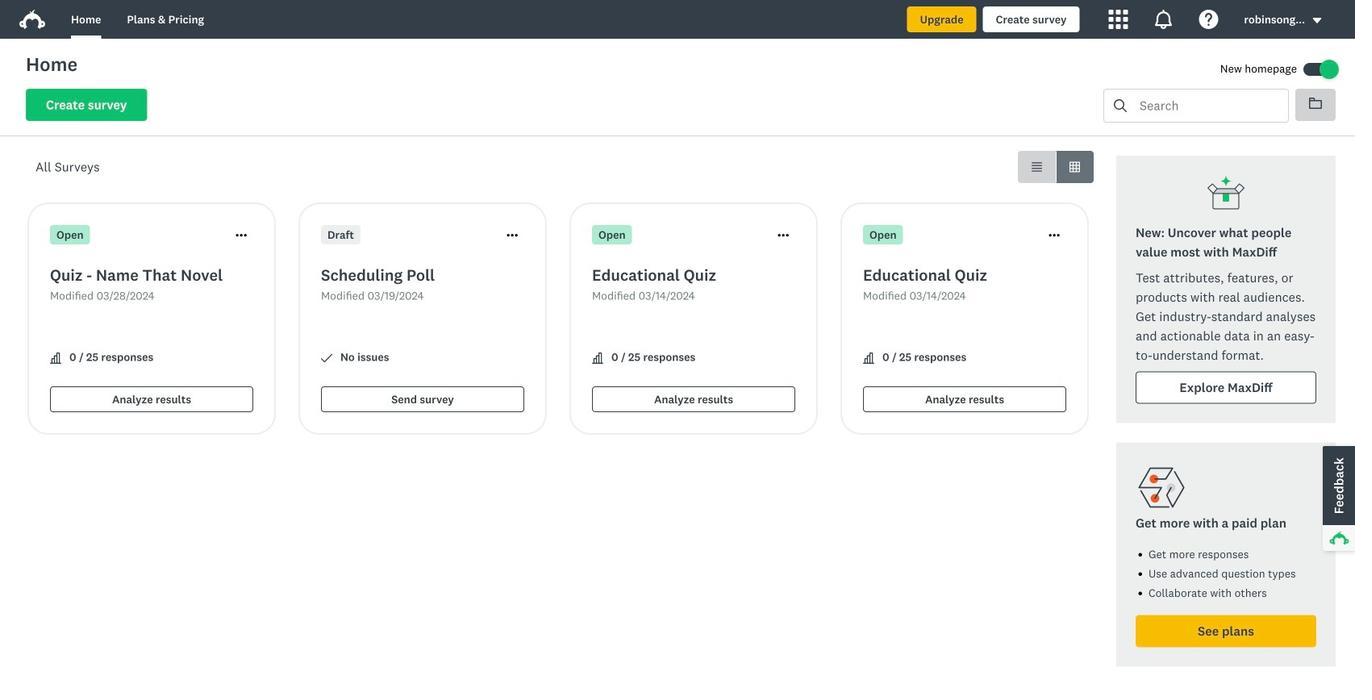 Task type: locate. For each thing, give the bounding box(es) containing it.
group
[[1018, 151, 1094, 183]]

brand logo image
[[19, 6, 45, 32], [19, 10, 45, 29]]

response count image
[[50, 353, 61, 364], [50, 353, 61, 364], [592, 353, 604, 364]]

1 brand logo image from the top
[[19, 6, 45, 32]]

search image
[[1115, 99, 1127, 112]]

dropdown arrow icon image
[[1312, 15, 1324, 26], [1314, 18, 1322, 23]]

response count image
[[592, 353, 604, 364], [864, 353, 875, 364], [864, 353, 875, 364]]

response based pricing icon image
[[1136, 462, 1188, 514]]

products icon image
[[1109, 10, 1129, 29], [1109, 10, 1129, 29]]

folders image
[[1310, 97, 1323, 110]]



Task type: describe. For each thing, give the bounding box(es) containing it.
Search text field
[[1127, 90, 1289, 122]]

help icon image
[[1200, 10, 1219, 29]]

max diff icon image
[[1207, 175, 1246, 214]]

no issues image
[[321, 353, 333, 364]]

search image
[[1115, 99, 1127, 112]]

2 brand logo image from the top
[[19, 10, 45, 29]]

folders image
[[1310, 98, 1323, 109]]

notification center icon image
[[1154, 10, 1174, 29]]



Task type: vqa. For each thing, say whether or not it's contained in the screenshot.
Tableau image
no



